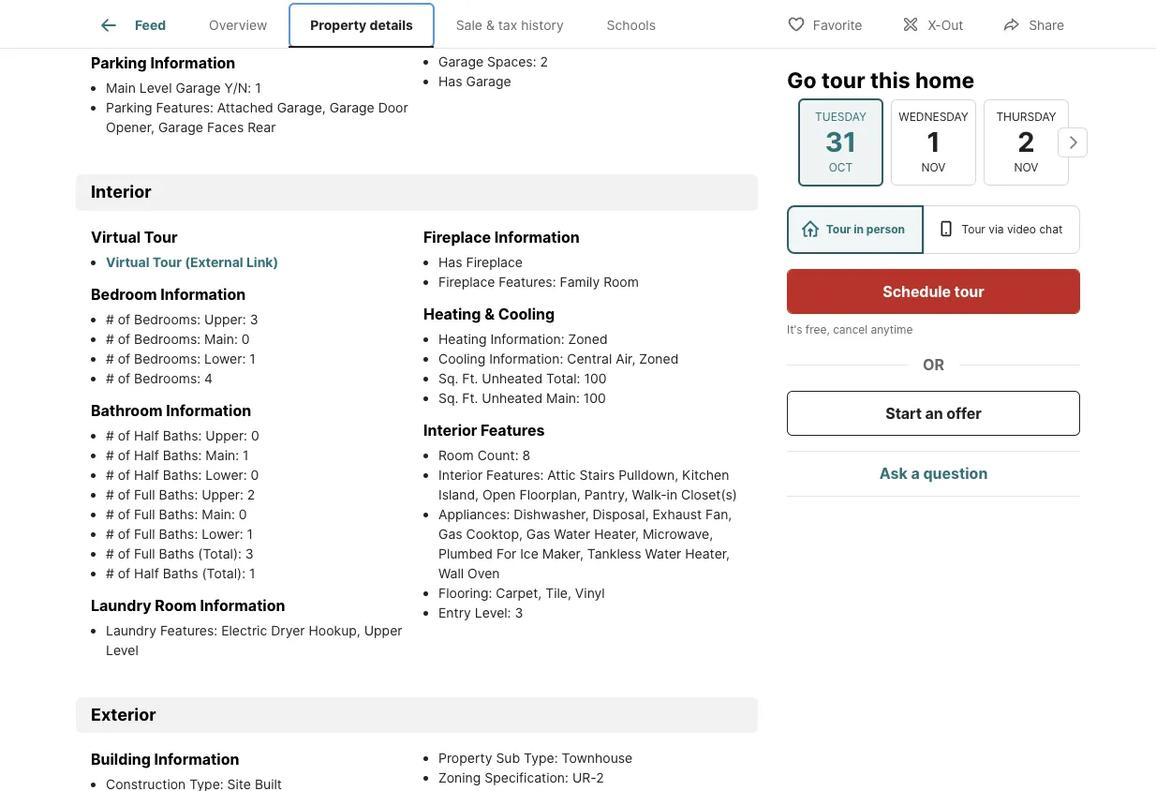 Task type: describe. For each thing, give the bounding box(es) containing it.
building information
[[91, 750, 239, 769]]

sub
[[496, 750, 520, 766]]

share
[[1030, 16, 1065, 32]]

y/n:
[[225, 80, 251, 96]]

9 of from the top
[[118, 506, 130, 522]]

feed link
[[97, 14, 166, 37]]

disposal,
[[593, 506, 649, 522]]

1 vertical spatial heater,
[[685, 546, 730, 561]]

count:
[[478, 447, 519, 463]]

0 vertical spatial zoned
[[569, 331, 608, 347]]

tour via video chat option
[[924, 205, 1081, 254]]

free,
[[806, 322, 830, 337]]

10 # from the top
[[106, 526, 114, 542]]

garage inside parking information main level garage y/n: 1
[[176, 80, 221, 96]]

attached
[[217, 100, 274, 116]]

stairs
[[580, 467, 615, 483]]

carpet,
[[496, 585, 542, 601]]

ask a question
[[880, 464, 988, 483]]

property for property details
[[311, 17, 367, 33]]

2 of from the top
[[118, 331, 130, 347]]

garage,
[[277, 100, 326, 116]]

video
[[1008, 222, 1037, 236]]

2 inside property sub type: townhouse zoning specification: ur-2
[[596, 770, 604, 786]]

x-
[[928, 16, 942, 32]]

4 # from the top
[[106, 370, 114, 386]]

2 vertical spatial room
[[155, 596, 197, 615]]

interior for interior features room count: 8
[[424, 421, 478, 440]]

fireplace information has fireplace fireplace features: family room
[[424, 228, 639, 290]]

3 inside bathroom information # of half baths: upper: 0 # of half baths: main: 1 # of half baths: lower: 0 # of full baths: upper: 2 # of full baths: main: 0 # of full baths: lower: 1 # of full baths (total): 3 # of half baths (total): 1
[[245, 546, 254, 561]]

9 # from the top
[[106, 506, 114, 522]]

1 horizontal spatial water
[[645, 546, 682, 561]]

6 # from the top
[[106, 447, 114, 463]]

schedule tour
[[883, 282, 985, 301]]

dishwasher, disposal, exhaust fan, gas cooktop, gas water heater, microwave, plumbed for ice maker, tankless water heater, wall oven
[[439, 506, 732, 581]]

2 sq. from the top
[[439, 390, 459, 406]]

31
[[826, 125, 857, 158]]

question
[[924, 464, 988, 483]]

attached garage, garage door opener, garage faces rear
[[106, 100, 408, 135]]

go tour this home
[[787, 67, 975, 94]]

property details
[[311, 17, 413, 33]]

information for bathroom
[[166, 401, 251, 420]]

central
[[567, 351, 612, 366]]

virtual tour virtual tour (external link)
[[91, 228, 279, 270]]

floorplan,
[[520, 486, 581, 502]]

features: for electric dryer hookup, upper level
[[160, 622, 218, 638]]

favorite
[[814, 16, 863, 32]]

parking for parking information main level garage y/n: 1
[[91, 54, 147, 73]]

2 gas from the left
[[527, 526, 551, 542]]

open
[[483, 486, 516, 502]]

anytime
[[871, 322, 913, 337]]

nov for 2
[[1015, 160, 1039, 174]]

sale & tax history tab
[[435, 3, 586, 48]]

1 unheated from the top
[[482, 370, 543, 386]]

2 unheated from the top
[[482, 390, 543, 406]]

interior features:
[[439, 467, 548, 483]]

heating & cooling heating information: zoned cooling information: central air, zoned sq. ft. unheated total: 100 sq. ft. unheated main: 100
[[424, 305, 679, 406]]

details
[[370, 17, 413, 33]]

nov for 1
[[922, 160, 946, 174]]

1 vertical spatial (total):
[[202, 565, 246, 581]]

2 full from the top
[[134, 506, 155, 522]]

4 of from the top
[[118, 370, 130, 386]]

specification:
[[485, 770, 569, 786]]

level inside parking information main level garage y/n: 1
[[139, 80, 172, 96]]

3 full from the top
[[134, 526, 155, 542]]

8 of from the top
[[118, 486, 130, 502]]

overview tab
[[188, 3, 289, 48]]

bathroom information # of half baths: upper: 0 # of half baths: main: 1 # of half baths: lower: 0 # of full baths: upper: 2 # of full baths: main: 0 # of full baths: lower: 1 # of full baths (total): 3 # of half baths (total): 1
[[91, 401, 259, 581]]

share button
[[987, 4, 1081, 43]]

attic
[[548, 467, 576, 483]]

family
[[560, 274, 600, 290]]

0 vertical spatial information:
[[491, 331, 565, 347]]

0 vertical spatial fireplace
[[424, 228, 491, 246]]

sale
[[456, 17, 483, 33]]

1 inside parking information main level garage y/n: 1
[[255, 80, 261, 96]]

ask a question link
[[880, 464, 988, 483]]

1 vertical spatial zoned
[[640, 351, 679, 366]]

or
[[923, 355, 945, 374]]

parking for parking
[[91, 8, 154, 28]]

appliances:
[[439, 506, 514, 522]]

tour in person
[[827, 222, 906, 236]]

tour via video chat
[[962, 222, 1063, 236]]

garage left door
[[330, 100, 375, 116]]

6 of from the top
[[118, 447, 130, 463]]

list box containing tour in person
[[787, 205, 1081, 254]]

fan,
[[706, 506, 732, 522]]

tuesday 31 oct
[[816, 109, 867, 174]]

schools
[[607, 17, 656, 33]]

dryer
[[271, 622, 305, 638]]

1 vertical spatial lower:
[[206, 467, 247, 483]]

interior for interior
[[91, 182, 151, 202]]

kitchen
[[683, 467, 730, 483]]

3 # from the top
[[106, 351, 114, 366]]

interior features room count: 8
[[424, 421, 545, 463]]

1 vertical spatial upper:
[[206, 427, 247, 443]]

faces
[[207, 119, 244, 135]]

12 # from the top
[[106, 565, 114, 581]]

1 bedrooms: from the top
[[134, 311, 201, 327]]

type:
[[524, 750, 558, 766]]

4
[[204, 370, 213, 386]]

schedule
[[883, 282, 952, 301]]

spaces:
[[488, 54, 537, 70]]

walk-
[[632, 486, 667, 502]]

microwave,
[[643, 526, 714, 542]]

in inside tour in person option
[[854, 222, 864, 236]]

island,
[[439, 486, 479, 502]]

1 vertical spatial cooling
[[439, 351, 486, 366]]

ask
[[880, 464, 908, 483]]

this
[[871, 67, 911, 94]]

laundry features:
[[106, 622, 221, 638]]

air,
[[616, 351, 636, 366]]

start
[[886, 404, 922, 423]]

3 half from the top
[[134, 467, 159, 483]]

cancel
[[834, 322, 868, 337]]

& for cooling
[[485, 305, 495, 323]]

dishwasher,
[[514, 506, 589, 522]]

bathroom
[[91, 401, 163, 420]]

1 vertical spatial 100
[[584, 390, 606, 406]]

garage spaces: 2 has garage
[[439, 54, 548, 89]]

sale & tax history
[[456, 17, 564, 33]]

features: for attic stairs pulldown, kitchen island, open floorplan, pantry, walk-in closet(s)
[[487, 467, 544, 483]]

2 inside bathroom information # of half baths: upper: 0 # of half baths: main: 1 # of half baths: lower: 0 # of full baths: upper: 2 # of full baths: main: 0 # of full baths: lower: 1 # of full baths (total): 3 # of half baths (total): 1
[[247, 486, 255, 502]]

wednesday
[[899, 109, 969, 124]]

7 # from the top
[[106, 467, 114, 483]]

lower: inside bedroom information # of bedrooms: upper: 3 # of bedrooms: main: 0 # of bedrooms: lower: 1 # of bedrooms: 4
[[204, 351, 246, 366]]

virtual tour (external link) link
[[106, 254, 279, 270]]

in inside attic stairs pulldown, kitchen island, open floorplan, pantry, walk-in closet(s)
[[667, 486, 678, 502]]

tour left '(external'
[[153, 254, 182, 270]]

3 of from the top
[[118, 351, 130, 366]]

0 vertical spatial baths
[[159, 546, 194, 561]]

feed
[[135, 17, 166, 33]]

entry
[[439, 605, 471, 621]]

property details tab
[[289, 3, 435, 48]]

8
[[523, 447, 531, 463]]

room inside fireplace information has fireplace fireplace features: family room
[[604, 274, 639, 290]]

main
[[106, 80, 136, 96]]

tax
[[499, 17, 518, 33]]

start an offer button
[[787, 391, 1081, 436]]

it's free, cancel anytime
[[787, 322, 913, 337]]

maker,
[[543, 546, 584, 561]]



Task type: vqa. For each thing, say whether or not it's contained in the screenshot.
cancel
yes



Task type: locate. For each thing, give the bounding box(es) containing it.
property for property sub type: townhouse zoning specification: ur-2
[[439, 750, 493, 766]]

2 vertical spatial upper:
[[202, 486, 244, 502]]

1 gas from the left
[[439, 526, 463, 542]]

0 horizontal spatial heater,
[[594, 526, 639, 542]]

garage down spaces:
[[466, 73, 512, 89]]

None button
[[799, 98, 884, 187], [892, 99, 977, 186], [984, 99, 1070, 186], [799, 98, 884, 187], [892, 99, 977, 186], [984, 99, 1070, 186]]

0 vertical spatial interior
[[91, 182, 151, 202]]

& inside tab
[[486, 17, 495, 33]]

start an offer
[[886, 404, 982, 423]]

unheated
[[482, 370, 543, 386], [482, 390, 543, 406]]

upper
[[364, 622, 403, 638]]

room right family
[[604, 274, 639, 290]]

features: down laundry room information on the bottom
[[160, 622, 218, 638]]

bedrooms:
[[134, 311, 201, 327], [134, 331, 201, 347], [134, 351, 201, 366], [134, 370, 201, 386]]

interior
[[91, 182, 151, 202], [424, 421, 478, 440], [439, 467, 483, 483]]

3 for bedroom
[[250, 311, 258, 327]]

garage
[[439, 54, 484, 70], [466, 73, 512, 89], [176, 80, 221, 96], [330, 100, 375, 116], [158, 119, 203, 135]]

tab list containing feed
[[76, 0, 693, 48]]

features: left family
[[499, 274, 556, 290]]

for
[[497, 546, 517, 561]]

bedroom
[[91, 285, 157, 304]]

3 up electric
[[245, 546, 254, 561]]

has
[[439, 73, 463, 89], [439, 254, 463, 270]]

flooring: carpet, tile, vinyl entry level: 3
[[439, 585, 605, 621]]

tour left 'person'
[[827, 222, 852, 236]]

via
[[989, 222, 1005, 236]]

upper:
[[204, 311, 246, 327], [206, 427, 247, 443], [202, 486, 244, 502]]

heater, down microwave, on the bottom right of the page
[[685, 546, 730, 561]]

1 nov from the left
[[922, 160, 946, 174]]

electric
[[221, 622, 267, 638]]

2 bedrooms: from the top
[[134, 331, 201, 347]]

interior up interior features:
[[424, 421, 478, 440]]

property up zoning
[[439, 750, 493, 766]]

1 horizontal spatial in
[[854, 222, 864, 236]]

1 vertical spatial &
[[485, 305, 495, 323]]

heater, up tankless
[[594, 526, 639, 542]]

room up island,
[[439, 447, 474, 463]]

person
[[867, 222, 906, 236]]

0 horizontal spatial nov
[[922, 160, 946, 174]]

4 bedrooms: from the top
[[134, 370, 201, 386]]

wednesday 1 nov
[[899, 109, 969, 174]]

information inside bedroom information # of bedrooms: upper: 3 # of bedrooms: main: 0 # of bedrooms: lower: 1 # of bedrooms: 4
[[161, 285, 246, 304]]

upper: inside bedroom information # of bedrooms: upper: 3 # of bedrooms: main: 0 # of bedrooms: lower: 1 # of bedrooms: 4
[[204, 311, 246, 327]]

zoned up the central
[[569, 331, 608, 347]]

list box
[[787, 205, 1081, 254]]

information for building
[[154, 750, 239, 769]]

&
[[486, 17, 495, 33], [485, 305, 495, 323]]

0 vertical spatial sq.
[[439, 370, 459, 386]]

cooling down fireplace information has fireplace fireplace features: family room
[[498, 305, 555, 323]]

parking
[[91, 8, 154, 28], [91, 54, 147, 73], [106, 100, 152, 116]]

interior inside interior features room count: 8
[[424, 421, 478, 440]]

tab list
[[76, 0, 693, 48]]

8 # from the top
[[106, 486, 114, 502]]

tour right schedule
[[955, 282, 985, 301]]

3 down carpet,
[[515, 605, 523, 621]]

unheated left total:
[[482, 370, 543, 386]]

information for bedroom
[[161, 285, 246, 304]]

overview
[[209, 17, 268, 33]]

offer
[[947, 404, 982, 423]]

information inside fireplace information has fireplace fireplace features: family room
[[495, 228, 580, 246]]

(total):
[[198, 546, 242, 561], [202, 565, 246, 581]]

3 inside bedroom information # of bedrooms: upper: 3 # of bedrooms: main: 0 # of bedrooms: lower: 1 # of bedrooms: 4
[[250, 311, 258, 327]]

information for fireplace
[[495, 228, 580, 246]]

thursday 2 nov
[[997, 109, 1057, 174]]

1 ft. from the top
[[462, 370, 479, 386]]

features:
[[156, 100, 214, 116], [499, 274, 556, 290], [487, 467, 544, 483], [160, 622, 218, 638]]

1 horizontal spatial heater,
[[685, 546, 730, 561]]

2 vertical spatial parking
[[106, 100, 152, 116]]

0 vertical spatial cooling
[[498, 305, 555, 323]]

nov down the wednesday
[[922, 160, 946, 174]]

parking inside parking information main level garage y/n: 1
[[91, 54, 147, 73]]

1 # from the top
[[106, 311, 114, 327]]

1 vertical spatial property
[[439, 750, 493, 766]]

0 vertical spatial (total):
[[198, 546, 242, 561]]

& down fireplace information has fireplace fireplace features: family room
[[485, 305, 495, 323]]

zoned right air,
[[640, 351, 679, 366]]

1 vertical spatial unheated
[[482, 390, 543, 406]]

1 horizontal spatial gas
[[527, 526, 551, 542]]

level:
[[475, 605, 511, 621]]

next image
[[1058, 127, 1088, 157]]

garage down parking features:
[[158, 119, 203, 135]]

1 vertical spatial level
[[106, 642, 139, 658]]

baths:
[[163, 427, 202, 443], [163, 447, 202, 463], [163, 467, 202, 483], [159, 486, 198, 502], [159, 506, 198, 522], [159, 526, 198, 542]]

2 half from the top
[[134, 447, 159, 463]]

0 horizontal spatial tour
[[822, 67, 866, 94]]

1 inside bedroom information # of bedrooms: upper: 3 # of bedrooms: main: 0 # of bedrooms: lower: 1 # of bedrooms: 4
[[250, 351, 256, 366]]

laundry for laundry features:
[[106, 622, 157, 638]]

electric dryer hookup, upper level
[[106, 622, 403, 658]]

7 of from the top
[[118, 467, 130, 483]]

laundry up laundry features:
[[91, 596, 152, 615]]

3 bedrooms: from the top
[[134, 351, 201, 366]]

0 horizontal spatial in
[[667, 486, 678, 502]]

1 vertical spatial in
[[667, 486, 678, 502]]

features: inside fireplace information has fireplace fireplace features: family room
[[499, 274, 556, 290]]

property
[[311, 17, 367, 33], [439, 750, 493, 766]]

an
[[926, 404, 944, 423]]

2 vertical spatial interior
[[439, 467, 483, 483]]

nov inside thursday 2 nov
[[1015, 160, 1039, 174]]

2 vertical spatial fireplace
[[439, 274, 495, 290]]

interior down opener,
[[91, 182, 151, 202]]

1 vertical spatial 3
[[245, 546, 254, 561]]

flooring:
[[439, 585, 493, 601]]

laundry down laundry room information on the bottom
[[106, 622, 157, 638]]

11 # from the top
[[106, 546, 114, 561]]

2 horizontal spatial room
[[604, 274, 639, 290]]

interior for interior features:
[[439, 467, 483, 483]]

rear
[[248, 119, 276, 135]]

0 vertical spatial 3
[[250, 311, 258, 327]]

building
[[91, 750, 151, 769]]

2 nov from the left
[[1015, 160, 1039, 174]]

0 vertical spatial lower:
[[204, 351, 246, 366]]

tour up virtual tour (external link) link
[[144, 228, 178, 246]]

0 vertical spatial upper:
[[204, 311, 246, 327]]

1 horizontal spatial tour
[[955, 282, 985, 301]]

1 inside wednesday 1 nov
[[928, 125, 941, 158]]

tour left via
[[962, 222, 986, 236]]

total:
[[547, 370, 581, 386]]

nov inside wednesday 1 nov
[[922, 160, 946, 174]]

1 horizontal spatial property
[[439, 750, 493, 766]]

x-out
[[928, 16, 964, 32]]

baths
[[159, 546, 194, 561], [163, 565, 198, 581]]

parking for parking features:
[[106, 100, 152, 116]]

1 vertical spatial laundry
[[106, 622, 157, 638]]

door
[[378, 100, 408, 116]]

2 has from the top
[[439, 254, 463, 270]]

1 horizontal spatial room
[[439, 447, 474, 463]]

(external
[[185, 254, 243, 270]]

0 vertical spatial virtual
[[91, 228, 141, 246]]

lower:
[[204, 351, 246, 366], [206, 467, 247, 483], [202, 526, 243, 542]]

1 vertical spatial parking
[[91, 54, 147, 73]]

0 vertical spatial ft.
[[462, 370, 479, 386]]

has inside fireplace information has fireplace fireplace features: family room
[[439, 254, 463, 270]]

0 horizontal spatial level
[[106, 642, 139, 658]]

sq.
[[439, 370, 459, 386], [439, 390, 459, 406]]

& left tax
[[486, 17, 495, 33]]

water up maker,
[[554, 526, 591, 542]]

information inside bathroom information # of half baths: upper: 0 # of half baths: main: 1 # of half baths: lower: 0 # of full baths: upper: 2 # of full baths: main: 0 # of full baths: lower: 1 # of full baths (total): 3 # of half baths (total): 1
[[166, 401, 251, 420]]

0 vertical spatial unheated
[[482, 370, 543, 386]]

2 vertical spatial lower:
[[202, 526, 243, 542]]

0 horizontal spatial gas
[[439, 526, 463, 542]]

heating
[[424, 305, 481, 323], [439, 331, 487, 347]]

0 horizontal spatial room
[[155, 596, 197, 615]]

property left the details
[[311, 17, 367, 33]]

information up electric
[[200, 596, 285, 615]]

1 vertical spatial sq.
[[439, 390, 459, 406]]

oven
[[468, 565, 500, 581]]

1 vertical spatial interior
[[424, 421, 478, 440]]

0 vertical spatial tour
[[822, 67, 866, 94]]

garage down sale
[[439, 54, 484, 70]]

gas up plumbed
[[439, 526, 463, 542]]

0 inside bedroom information # of bedrooms: upper: 3 # of bedrooms: main: 0 # of bedrooms: lower: 1 # of bedrooms: 4
[[242, 331, 250, 347]]

cooktop,
[[466, 526, 523, 542]]

1 horizontal spatial nov
[[1015, 160, 1039, 174]]

zoning
[[439, 770, 481, 786]]

0 vertical spatial room
[[604, 274, 639, 290]]

tankless
[[588, 546, 642, 561]]

unheated up features
[[482, 390, 543, 406]]

in left 'person'
[[854, 222, 864, 236]]

of
[[118, 311, 130, 327], [118, 331, 130, 347], [118, 351, 130, 366], [118, 370, 130, 386], [118, 427, 130, 443], [118, 447, 130, 463], [118, 467, 130, 483], [118, 486, 130, 502], [118, 506, 130, 522], [118, 526, 130, 542], [118, 546, 130, 561], [118, 565, 130, 581]]

1 vertical spatial fireplace
[[466, 254, 523, 270]]

1 horizontal spatial zoned
[[640, 351, 679, 366]]

0 vertical spatial has
[[439, 73, 463, 89]]

parking features:
[[106, 100, 217, 116]]

zoned
[[569, 331, 608, 347], [640, 351, 679, 366]]

0 vertical spatial 100
[[584, 370, 607, 386]]

cooling up interior features room count: 8 at the left bottom
[[439, 351, 486, 366]]

information right building
[[154, 750, 239, 769]]

0 vertical spatial property
[[311, 17, 367, 33]]

level inside the electric dryer hookup, upper level
[[106, 642, 139, 658]]

12 of from the top
[[118, 565, 130, 581]]

room
[[604, 274, 639, 290], [439, 447, 474, 463], [155, 596, 197, 615]]

& inside heating & cooling heating information: zoned cooling information: central air, zoned sq. ft. unheated total: 100 sq. ft. unheated main: 100
[[485, 305, 495, 323]]

4 half from the top
[[134, 565, 159, 581]]

laundry
[[91, 596, 152, 615], [106, 622, 157, 638]]

information for parking
[[150, 54, 236, 73]]

tour
[[822, 67, 866, 94], [955, 282, 985, 301]]

vinyl
[[575, 585, 605, 601]]

parking information main level garage y/n: 1
[[91, 54, 261, 96]]

3 inside flooring: carpet, tile, vinyl entry level: 3
[[515, 605, 523, 621]]

interior up island,
[[439, 467, 483, 483]]

laundry for laundry room information
[[91, 596, 152, 615]]

tour in person option
[[787, 205, 924, 254]]

5 of from the top
[[118, 427, 130, 443]]

11 of from the top
[[118, 546, 130, 561]]

0 horizontal spatial water
[[554, 526, 591, 542]]

tour up the tuesday
[[822, 67, 866, 94]]

0 vertical spatial laundry
[[91, 596, 152, 615]]

bedroom information # of bedrooms: upper: 3 # of bedrooms: main: 0 # of bedrooms: lower: 1 # of bedrooms: 4
[[91, 285, 258, 386]]

schools tab
[[586, 3, 678, 48]]

tour for go
[[822, 67, 866, 94]]

1 horizontal spatial cooling
[[498, 305, 555, 323]]

in up exhaust
[[667, 486, 678, 502]]

1 vertical spatial has
[[439, 254, 463, 270]]

information up family
[[495, 228, 580, 246]]

tour inside "button"
[[955, 282, 985, 301]]

0 vertical spatial in
[[854, 222, 864, 236]]

3
[[250, 311, 258, 327], [245, 546, 254, 561], [515, 605, 523, 621]]

laundry room information
[[91, 596, 285, 615]]

0 vertical spatial &
[[486, 17, 495, 33]]

tour
[[827, 222, 852, 236], [962, 222, 986, 236], [144, 228, 178, 246], [153, 254, 182, 270]]

main: inside bedroom information # of bedrooms: upper: 3 # of bedrooms: main: 0 # of bedrooms: lower: 1 # of bedrooms: 4
[[204, 331, 238, 347]]

3 down link)
[[250, 311, 258, 327]]

2 # from the top
[[106, 331, 114, 347]]

level up parking features:
[[139, 80, 172, 96]]

1 vertical spatial information:
[[490, 351, 564, 366]]

ur-
[[573, 770, 596, 786]]

2
[[540, 54, 548, 70], [1018, 125, 1036, 158], [247, 486, 255, 502], [596, 770, 604, 786]]

features
[[481, 421, 545, 440]]

townhouse
[[562, 750, 633, 766]]

100
[[584, 370, 607, 386], [584, 390, 606, 406]]

0 horizontal spatial cooling
[[439, 351, 486, 366]]

information inside parking information main level garage y/n: 1
[[150, 54, 236, 73]]

features: down 8
[[487, 467, 544, 483]]

1 full from the top
[[134, 486, 155, 502]]

property inside property sub type: townhouse zoning specification: ur-2
[[439, 750, 493, 766]]

water down microwave, on the bottom right of the page
[[645, 546, 682, 561]]

1 vertical spatial room
[[439, 447, 474, 463]]

5 # from the top
[[106, 427, 114, 443]]

& for tax
[[486, 17, 495, 33]]

1 vertical spatial baths
[[163, 565, 198, 581]]

1 half from the top
[[134, 427, 159, 443]]

has inside garage spaces: 2 has garage
[[439, 73, 463, 89]]

0 vertical spatial parking
[[91, 8, 154, 28]]

room inside interior features room count: 8
[[439, 447, 474, 463]]

1 vertical spatial ft.
[[462, 390, 479, 406]]

closet(s)
[[682, 486, 738, 502]]

1
[[255, 80, 261, 96], [928, 125, 941, 158], [250, 351, 256, 366], [243, 447, 249, 463], [247, 526, 253, 542], [249, 565, 255, 581]]

information up y/n:
[[150, 54, 236, 73]]

property inside 'tab'
[[311, 17, 367, 33]]

features: for attached garage, garage door opener, garage faces rear
[[156, 100, 214, 116]]

1 vertical spatial heating
[[439, 331, 487, 347]]

thursday
[[997, 109, 1057, 124]]

1 vertical spatial water
[[645, 546, 682, 561]]

0 vertical spatial level
[[139, 80, 172, 96]]

1 of from the top
[[118, 311, 130, 327]]

2 inside thursday 2 nov
[[1018, 125, 1036, 158]]

features: down parking information main level garage y/n: 1
[[156, 100, 214, 116]]

1 vertical spatial virtual
[[106, 254, 149, 270]]

full
[[134, 486, 155, 502], [134, 506, 155, 522], [134, 526, 155, 542], [134, 546, 155, 561]]

0 horizontal spatial property
[[311, 17, 367, 33]]

main:
[[204, 331, 238, 347], [547, 390, 580, 406], [206, 447, 239, 463], [202, 506, 235, 522]]

level down laundry features:
[[106, 642, 139, 658]]

gas up ice at the left bottom
[[527, 526, 551, 542]]

ice
[[520, 546, 539, 561]]

2 inside garage spaces: 2 has garage
[[540, 54, 548, 70]]

tour inside option
[[962, 222, 986, 236]]

cooling
[[498, 305, 555, 323], [439, 351, 486, 366]]

pantry,
[[585, 486, 629, 502]]

0 vertical spatial water
[[554, 526, 591, 542]]

2 vertical spatial 3
[[515, 605, 523, 621]]

exterior
[[91, 705, 156, 725]]

it's
[[787, 322, 803, 337]]

1 horizontal spatial level
[[139, 80, 172, 96]]

nov down thursday
[[1015, 160, 1039, 174]]

3 for flooring:
[[515, 605, 523, 621]]

0 vertical spatial heating
[[424, 305, 481, 323]]

in
[[854, 222, 864, 236], [667, 486, 678, 502]]

information down 4
[[166, 401, 251, 420]]

1 vertical spatial tour
[[955, 282, 985, 301]]

main: inside heating & cooling heating information: zoned cooling information: central air, zoned sq. ft. unheated total: 100 sq. ft. unheated main: 100
[[547, 390, 580, 406]]

2 ft. from the top
[[462, 390, 479, 406]]

tour inside option
[[827, 222, 852, 236]]

room up laundry features:
[[155, 596, 197, 615]]

garage left y/n:
[[176, 80, 221, 96]]

1 sq. from the top
[[439, 370, 459, 386]]

information down '(external'
[[161, 285, 246, 304]]

0 horizontal spatial zoned
[[569, 331, 608, 347]]

ft.
[[462, 370, 479, 386], [462, 390, 479, 406]]

10 of from the top
[[118, 526, 130, 542]]

0 vertical spatial heater,
[[594, 526, 639, 542]]

tour for schedule
[[955, 282, 985, 301]]

4 full from the top
[[134, 546, 155, 561]]

attic stairs pulldown, kitchen island, open floorplan, pantry, walk-in closet(s)
[[439, 467, 738, 502]]

1 has from the top
[[439, 73, 463, 89]]



